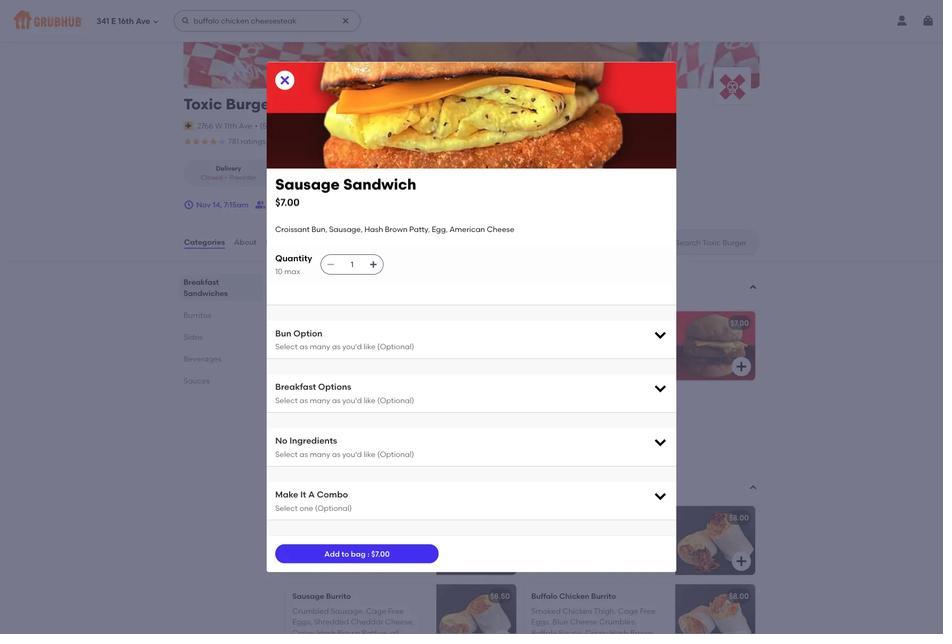 Task type: describe. For each thing, give the bounding box(es) containing it.
(optional) for option
[[377, 342, 414, 351]]

add to bag : $7.00
[[324, 549, 390, 558]]

2.3
[[312, 174, 321, 181]]

one
[[299, 503, 313, 513]]

breakfast sandwiches inside tab
[[183, 277, 228, 298]]

nov 14, 7:15am button
[[183, 195, 249, 214]]

smoked inside smoked bacon, cage free eggs, shredded cheddar cheese, crispy hash brown patties, all wrapped in a flour tortilla. gluten free tortilla available.
[[292, 528, 322, 537]]

buffalo
[[531, 591, 558, 601]]

add
[[324, 549, 340, 558]]

like for bun option
[[364, 342, 375, 351]]

available.
[[292, 571, 328, 581]]

bacon, inside the croissant bun, smoked bacon, hash brown patty, egg, american cheese
[[616, 334, 642, 343]]

egg, inside the croissant bun, sausage, hash brown patty, egg, american cheese
[[339, 344, 355, 353]]

tortilla.
[[318, 561, 345, 570]]

nov 14, 7:15am
[[196, 200, 249, 209]]

11th
[[224, 121, 237, 130]]

burritos inside tab
[[183, 310, 211, 320]]

you'd for option
[[342, 342, 362, 351]]

american inside croissant bun, hash brown patty, egg, american cheese
[[310, 423, 346, 432]]

w
[[215, 121, 223, 130]]

quantity
[[275, 253, 312, 263]]

cheddar for cheddar
[[329, 539, 362, 548]]

2766 w 11th ave
[[197, 121, 252, 130]]

max
[[284, 267, 300, 276]]

free for sausage burrito
[[388, 607, 404, 616]]

all
[[366, 550, 374, 559]]

beverages
[[183, 354, 222, 363]]

shredded for crumbled
[[314, 617, 349, 626]]

1 vertical spatial croissant bun, sausage, hash brown patty, egg, american cheese
[[292, 334, 422, 353]]

(541) 255-4345 button
[[260, 120, 312, 131]]

brown inside the croissant bun, smoked bacon, hash brown patty, egg, american cheese
[[531, 344, 554, 353]]

crispy for crumbled sausage, cage free eggs, shredded cheddar cheese, crispy hash brown patties, a
[[292, 628, 315, 634]]

on time delivery
[[350, 138, 401, 146]]

many for options
[[310, 396, 330, 405]]

combo
[[317, 489, 348, 500]]

bun, down 'start group order'
[[312, 225, 327, 234]]

93
[[332, 137, 341, 146]]

0 vertical spatial cheddar
[[318, 513, 350, 522]]

burrito for buffalo chicken burrito
[[591, 591, 616, 601]]

2766
[[197, 121, 213, 130]]

categories
[[184, 238, 225, 247]]

to
[[342, 549, 349, 558]]

reviews
[[266, 238, 295, 247]]

breakfast options select as many as you'd like (optional)
[[275, 382, 414, 405]]

cheese inside croissant bun, hash brown patty, egg, american cheese
[[347, 423, 375, 432]]

sausage burrito
[[292, 591, 351, 601]]

Search Toxic Burger search field
[[674, 237, 756, 248]]

categories button
[[183, 223, 225, 261]]

select for breakfast
[[275, 396, 298, 405]]

mi
[[323, 174, 331, 181]]

it
[[300, 489, 306, 500]]

bacon sandwich image
[[675, 311, 755, 381]]

croissant bun, smoked bacon, hash brown patty, egg, american cheese
[[531, 334, 662, 353]]

breakfast inside tab
[[183, 277, 219, 286]]

sausage inside sausage sandwich $7.00
[[275, 175, 340, 193]]

food
[[310, 138, 324, 146]]

quantity 10 max
[[275, 253, 312, 276]]

90
[[272, 137, 281, 146]]

subscription pass image
[[183, 122, 194, 130]]

sandwich for sausage sandwich
[[326, 318, 362, 327]]

bacon cheddar burrito image
[[436, 506, 516, 575]]

$8.50
[[490, 591, 510, 601]]

patty, inside the croissant bun, smoked bacon, hash brown patty, egg, american cheese
[[556, 344, 576, 353]]

burrito up crumbled sausage, cage free eggs, shredded cheddar cheese, crispy hash brown patties, a
[[326, 591, 351, 601]]

burrito for bacon cheddar burrito
[[352, 513, 377, 522]]

croissant up reviews
[[275, 225, 310, 234]]

in
[[412, 550, 419, 559]]

cage for sausage,
[[366, 607, 386, 616]]

e
[[111, 17, 116, 26]]

sausage sandwich
[[292, 318, 362, 327]]

search icon image
[[658, 236, 671, 249]]

egg & cheese sandwich
[[292, 397, 381, 406]]

burritos inside button
[[284, 481, 328, 494]]

:
[[367, 549, 369, 558]]

options
[[318, 382, 351, 392]]

sandwiches inside button
[[342, 275, 409, 288]]

bacon cheddar burrito
[[292, 513, 377, 522]]

hash inside croissant bun, hash brown patty, egg, american cheese
[[346, 412, 365, 421]]

sandwich for bacon sandwich
[[557, 318, 593, 327]]

buffalo chicken burrito
[[531, 591, 616, 601]]

toxic burger logo image
[[714, 67, 751, 105]]

781 ratings
[[228, 137, 266, 146]]

people icon image
[[255, 200, 266, 210]]

option group containing delivery closed • preorder
[[183, 160, 366, 187]]

good food
[[290, 138, 324, 146]]

sauces
[[183, 376, 210, 385]]

• (541) 255-4345
[[255, 121, 312, 130]]

reviews button
[[265, 223, 296, 261]]

cheese, for crumbled sausage, cage free eggs, shredded cheddar cheese, crispy hash brown patties, a
[[385, 617, 415, 626]]

hash inside the croissant bun, sausage, hash brown patty, egg, american cheese
[[382, 334, 400, 343]]

make
[[275, 489, 298, 500]]

ave for 2766 w 11th ave
[[239, 121, 252, 130]]

main navigation navigation
[[0, 0, 943, 42]]

order inside button
[[311, 200, 330, 209]]

no ingredients select as many as you'd like (optional)
[[275, 436, 414, 459]]

crispy for smoked bacon, cage free eggs, shredded cheddar cheese, crispy hash brown patties, all wrapped in a flour tortilla. gluten free tortilla available.
[[395, 539, 418, 548]]

255-
[[278, 121, 295, 130]]

correct
[[427, 138, 451, 146]]

sides
[[183, 332, 203, 341]]

sausage sandwich image
[[436, 311, 516, 381]]

patty, inside the croissant bun, sausage, hash brown patty, egg, american cheese
[[317, 344, 337, 353]]

sandwich up croissant bun, hash brown patty, egg, american cheese
[[345, 397, 381, 406]]

american inside the croissant bun, smoked bacon, hash brown patty, egg, american cheese
[[596, 344, 631, 353]]

gluten
[[346, 561, 371, 570]]

pulled
[[531, 513, 554, 522]]

bun
[[275, 328, 291, 338]]

sides tab
[[183, 331, 258, 342]]

14,
[[213, 200, 222, 209]]

about
[[234, 238, 257, 247]]

ingredients
[[289, 436, 337, 446]]

brown inside croissant bun, hash brown patty, egg, american cheese
[[367, 412, 389, 421]]

delivery
[[377, 138, 401, 146]]

10
[[275, 267, 283, 276]]

hash inside the croissant bun, smoked bacon, hash brown patty, egg, american cheese
[[643, 334, 662, 343]]

delivery closed • preorder
[[201, 164, 256, 181]]

$8.00 for bacon cheddar burrito
[[490, 513, 510, 522]]

bun, for sausage sandwich
[[329, 334, 344, 343]]

breakfast sandwiches button
[[282, 274, 760, 301]]

ratings
[[241, 137, 266, 146]]

hash inside smoked bacon, cage free eggs, shredded cheddar cheese, crispy hash brown patties, all wrapped in a flour tortilla. gluten free tortilla available.
[[292, 550, 311, 559]]

bun option select as many as you'd like (optional)
[[275, 328, 414, 351]]

patties, for sausage,
[[362, 628, 389, 634]]

many for option
[[310, 342, 330, 351]]

(541)
[[260, 121, 276, 130]]

sandwiches inside tab
[[183, 289, 228, 298]]

burrito for pulled pork burrito
[[574, 513, 599, 522]]

smoked bacon, cage free eggs, shredded cheddar cheese, crispy hash brown patties, all wrapped in a flour tortilla. gluten free tortilla available.
[[292, 528, 419, 581]]

16th
[[118, 17, 134, 26]]

wrapped
[[376, 550, 410, 559]]

bacon, inside smoked bacon, cage free eggs, shredded cheddar cheese, crispy hash brown patties, all wrapped in a flour tortilla. gluten free tortilla available.
[[323, 528, 349, 537]]

pickup 2.3 mi
[[311, 164, 332, 181]]

delivery
[[216, 164, 241, 172]]

burger
[[226, 95, 276, 113]]

(optional) for ingredients
[[377, 450, 414, 459]]

breakfast sandwiches inside button
[[284, 275, 409, 288]]



Task type: locate. For each thing, give the bounding box(es) containing it.
cheddar inside smoked bacon, cage free eggs, shredded cheddar cheese, crispy hash brown patties, all wrapped in a flour tortilla. gluten free tortilla available.
[[329, 539, 362, 548]]

$7.00 inside sausage sandwich $7.00
[[275, 197, 300, 208]]

eggs,
[[390, 528, 410, 537], [292, 617, 312, 626]]

crispy up in
[[395, 539, 418, 548]]

•
[[255, 121, 258, 130], [225, 174, 227, 181]]

bun, down bacon sandwich
[[568, 334, 583, 343]]

92
[[409, 137, 418, 146]]

1 select from the top
[[275, 342, 298, 351]]

option group
[[183, 160, 366, 187]]

make it a combo select one (optional)
[[275, 489, 352, 513]]

cheese, inside crumbled sausage, cage free eggs, shredded cheddar cheese, crispy hash brown patties, a
[[385, 617, 415, 626]]

0 horizontal spatial crispy
[[292, 628, 315, 634]]

cheddar down combo
[[318, 513, 350, 522]]

• inside delivery closed • preorder
[[225, 174, 227, 181]]

sausage, up input item quantity number field
[[329, 225, 363, 234]]

sausage down the "pickup"
[[275, 175, 340, 193]]

brown inside the croissant bun, sausage, hash brown patty, egg, american cheese
[[292, 344, 315, 353]]

1 vertical spatial •
[[225, 174, 227, 181]]

good
[[290, 138, 308, 146]]

many inside no ingredients select as many as you'd like (optional)
[[310, 450, 330, 459]]

select inside make it a combo select one (optional)
[[275, 503, 298, 513]]

1 horizontal spatial sandwiches
[[342, 275, 409, 288]]

sandwich up the bun option select as many as you'd like (optional)
[[326, 318, 362, 327]]

about button
[[233, 223, 257, 261]]

2 vertical spatial many
[[310, 450, 330, 459]]

bacon for bacon sandwich
[[531, 318, 555, 327]]

cage down gluten
[[366, 607, 386, 616]]

many inside 'breakfast options select as many as you'd like (optional)'
[[310, 396, 330, 405]]

sausage, down sausage burrito
[[331, 607, 364, 616]]

croissant for sausage sandwich
[[292, 334, 327, 343]]

0 horizontal spatial ave
[[136, 17, 150, 26]]

• left (541)
[[255, 121, 258, 130]]

you'd inside no ingredients select as many as you'd like (optional)
[[342, 450, 362, 459]]

smoked inside the croissant bun, smoked bacon, hash brown patty, egg, american cheese
[[585, 334, 615, 343]]

you'd down croissant bun, hash brown patty, egg, american cheese
[[342, 450, 362, 459]]

&
[[308, 397, 314, 406]]

sausage for sausage burrito
[[292, 591, 324, 601]]

cage inside smoked bacon, cage free eggs, shredded cheddar cheese, crispy hash brown patties, all wrapped in a flour tortilla. gluten free tortilla available.
[[351, 528, 371, 537]]

bacon sandwich
[[531, 318, 593, 327]]

cheese, for smoked bacon, cage free eggs, shredded cheddar cheese, crispy hash brown patties, all wrapped in a flour tortilla. gluten free tortilla available.
[[364, 539, 393, 548]]

patties, inside crumbled sausage, cage free eggs, shredded cheddar cheese, crispy hash brown patties, a
[[362, 628, 389, 634]]

2 many from the top
[[310, 396, 330, 405]]

breakfast sandwiches down input item quantity number field
[[284, 275, 409, 288]]

(optional) for options
[[377, 396, 414, 405]]

2 vertical spatial like
[[364, 450, 375, 459]]

preorder
[[229, 174, 256, 181]]

shredded up flour on the bottom left
[[292, 539, 328, 548]]

american inside the croissant bun, sausage, hash brown patty, egg, american cheese
[[357, 344, 392, 353]]

croissant
[[275, 225, 310, 234], [292, 334, 327, 343], [531, 334, 566, 343], [292, 412, 327, 421]]

like down croissant bun, hash brown patty, egg, american cheese
[[364, 450, 375, 459]]

you'd for options
[[342, 396, 362, 405]]

like inside the bun option select as many as you'd like (optional)
[[364, 342, 375, 351]]

patties,
[[337, 550, 364, 559], [362, 628, 389, 634]]

burritos up sides
[[183, 310, 211, 320]]

sausage up crumbled
[[292, 591, 324, 601]]

crispy inside crumbled sausage, cage free eggs, shredded cheddar cheese, crispy hash brown patties, a
[[292, 628, 315, 634]]

free
[[373, 528, 388, 537], [372, 561, 388, 570], [388, 607, 404, 616]]

0 horizontal spatial •
[[225, 174, 227, 181]]

(optional) inside make it a combo select one (optional)
[[315, 503, 352, 513]]

1 horizontal spatial burritos
[[284, 481, 328, 494]]

sausage, inside the croissant bun, sausage, hash brown patty, egg, american cheese
[[346, 334, 380, 343]]

cage
[[351, 528, 371, 537], [366, 607, 386, 616]]

flour
[[299, 561, 317, 570]]

0 horizontal spatial bacon
[[292, 513, 316, 522]]

0 vertical spatial bacon
[[531, 318, 555, 327]]

0 vertical spatial sausage,
[[329, 225, 363, 234]]

sausage,
[[329, 225, 363, 234], [346, 334, 380, 343], [331, 607, 364, 616]]

shredded for smoked
[[292, 539, 328, 548]]

no
[[275, 436, 287, 446]]

sausage, down 'sausage sandwich' on the left of page
[[346, 334, 380, 343]]

svg image
[[181, 17, 190, 25], [341, 17, 350, 25], [278, 74, 291, 87], [183, 200, 194, 210], [327, 260, 335, 269], [369, 260, 378, 269], [653, 327, 668, 342]]

1 horizontal spatial ave
[[239, 121, 252, 130]]

shredded inside crumbled sausage, cage free eggs, shredded cheddar cheese, crispy hash brown patties, a
[[314, 617, 349, 626]]

closed
[[201, 174, 223, 181]]

you'd inside 'breakfast options select as many as you'd like (optional)'
[[342, 396, 362, 405]]

1 vertical spatial sandwiches
[[183, 289, 228, 298]]

3 select from the top
[[275, 450, 298, 459]]

order right the correct
[[452, 138, 469, 146]]

select down no
[[275, 450, 298, 459]]

patty,
[[409, 225, 430, 234], [317, 344, 337, 353], [556, 344, 576, 353], [391, 412, 412, 421]]

0 vertical spatial shredded
[[292, 539, 328, 548]]

1 vertical spatial ave
[[239, 121, 252, 130]]

burrito
[[352, 513, 377, 522], [574, 513, 599, 522], [326, 591, 351, 601], [591, 591, 616, 601]]

select down make
[[275, 503, 298, 513]]

0 vertical spatial cage
[[351, 528, 371, 537]]

select left &
[[275, 396, 298, 405]]

0 vertical spatial patties,
[[337, 550, 364, 559]]

you'd down 'sausage sandwich' on the left of page
[[342, 342, 362, 351]]

1 vertical spatial patties,
[[362, 628, 389, 634]]

croissant inside croissant bun, hash brown patty, egg, american cheese
[[292, 412, 327, 421]]

bacon down one
[[292, 513, 316, 522]]

bun, for egg & cheese sandwich
[[329, 412, 344, 421]]

cheese inside the croissant bun, sausage, hash brown patty, egg, american cheese
[[394, 344, 422, 353]]

brown
[[385, 225, 407, 234], [292, 344, 315, 353], [531, 344, 554, 353], [367, 412, 389, 421], [313, 550, 335, 559], [337, 628, 360, 634]]

like up croissant bun, hash brown patty, egg, american cheese
[[364, 396, 375, 405]]

eggs, for smoked bacon, cage free eggs, shredded cheddar cheese, crispy hash brown patties, all wrapped in a flour tortilla. gluten free tortilla available.
[[390, 528, 410, 537]]

341 e 16th ave
[[97, 17, 150, 26]]

many inside the bun option select as many as you'd like (optional)
[[310, 342, 330, 351]]

select inside the bun option select as many as you'd like (optional)
[[275, 342, 298, 351]]

tortilla
[[390, 561, 414, 570]]

you'd for ingredients
[[342, 450, 362, 459]]

1 horizontal spatial •
[[255, 121, 258, 130]]

cheese,
[[364, 539, 393, 548], [385, 617, 415, 626]]

1 horizontal spatial eggs,
[[390, 528, 410, 537]]

croissant for egg & cheese sandwich
[[292, 412, 327, 421]]

pickup
[[311, 164, 332, 172]]

correct order
[[427, 138, 469, 146]]

option
[[293, 328, 322, 338]]

1 vertical spatial eggs,
[[292, 617, 312, 626]]

croissant bun, sausage, hash brown patty, egg, american cheese
[[275, 225, 514, 234], [292, 334, 422, 353]]

burrito up :
[[352, 513, 377, 522]]

eggs, for crumbled sausage, cage free eggs, shredded cheddar cheese, crispy hash brown patties, a
[[292, 617, 312, 626]]

2 vertical spatial cheddar
[[351, 617, 383, 626]]

breakfast inside button
[[284, 275, 339, 288]]

0 vertical spatial like
[[364, 342, 375, 351]]

0 vertical spatial crispy
[[395, 539, 418, 548]]

a
[[308, 489, 315, 500]]

hash inside crumbled sausage, cage free eggs, shredded cheddar cheese, crispy hash brown patties, a
[[317, 628, 336, 634]]

0 vertical spatial sausage
[[275, 175, 340, 193]]

0 vertical spatial sandwiches
[[342, 275, 409, 288]]

1 horizontal spatial breakfast sandwiches
[[284, 275, 409, 288]]

3 you'd from the top
[[342, 450, 362, 459]]

beverages tab
[[183, 353, 258, 364]]

croissant down bacon sandwich
[[531, 334, 566, 343]]

(optional)
[[377, 342, 414, 351], [377, 396, 414, 405], [377, 450, 414, 459], [315, 503, 352, 513]]

bun, inside croissant bun, hash brown patty, egg, american cheese
[[329, 412, 344, 421]]

0 vertical spatial eggs,
[[390, 528, 410, 537]]

croissant for bacon sandwich
[[531, 334, 566, 343]]

sausage sandwich $7.00
[[275, 175, 416, 208]]

on
[[350, 138, 359, 146]]

(optional) inside 'breakfast options select as many as you'd like (optional)'
[[377, 396, 414, 405]]

cage inside crumbled sausage, cage free eggs, shredded cheddar cheese, crispy hash brown patties, a
[[366, 607, 386, 616]]

breakfast inside 'breakfast options select as many as you'd like (optional)'
[[275, 382, 316, 392]]

eggs, inside crumbled sausage, cage free eggs, shredded cheddar cheese, crispy hash brown patties, a
[[292, 617, 312, 626]]

burrito right the pork
[[574, 513, 599, 522]]

1 vertical spatial bacon
[[292, 513, 316, 522]]

1 vertical spatial many
[[310, 396, 330, 405]]

select down bun
[[275, 342, 298, 351]]

1 many from the top
[[310, 342, 330, 351]]

bun, inside the croissant bun, sausage, hash brown patty, egg, american cheese
[[329, 334, 344, 343]]

like inside 'breakfast options select as many as you'd like (optional)'
[[364, 396, 375, 405]]

croissant down &
[[292, 412, 327, 421]]

0 horizontal spatial burritos
[[183, 310, 211, 320]]

egg
[[292, 397, 307, 406]]

order right group
[[311, 200, 330, 209]]

1 vertical spatial free
[[372, 561, 388, 570]]

smoked down one
[[292, 528, 322, 537]]

free up all
[[373, 528, 388, 537]]

many
[[310, 342, 330, 351], [310, 396, 330, 405], [310, 450, 330, 459]]

free inside crumbled sausage, cage free eggs, shredded cheddar cheese, crispy hash brown patties, a
[[388, 607, 404, 616]]

1 horizontal spatial crispy
[[395, 539, 418, 548]]

you'd inside the bun option select as many as you'd like (optional)
[[342, 342, 362, 351]]

sandwiches up burritos tab
[[183, 289, 228, 298]]

2 vertical spatial sausage,
[[331, 607, 364, 616]]

breakfast up "egg" at the left of the page
[[275, 382, 316, 392]]

1 vertical spatial sausage
[[292, 318, 324, 327]]

breakfast sandwiches tab
[[183, 276, 258, 299]]

burritos button
[[282, 480, 760, 495]]

4 select from the top
[[275, 503, 298, 513]]

ave inside button
[[239, 121, 252, 130]]

nov
[[196, 200, 211, 209]]

$8.00 for buffalo chicken burrito
[[729, 591, 749, 601]]

burritos up one
[[284, 481, 328, 494]]

bacon for bacon cheddar burrito
[[292, 513, 316, 522]]

bun, down 'sausage sandwich' on the left of page
[[329, 334, 344, 343]]

1 horizontal spatial smoked
[[585, 334, 615, 343]]

you'd
[[342, 342, 362, 351], [342, 396, 362, 405], [342, 450, 362, 459]]

3 like from the top
[[364, 450, 375, 459]]

croissant inside the croissant bun, sausage, hash brown patty, egg, american cheese
[[292, 334, 327, 343]]

$8.00 for pulled pork burrito
[[729, 513, 749, 522]]

0 vertical spatial order
[[452, 138, 469, 146]]

sausage, inside crumbled sausage, cage free eggs, shredded cheddar cheese, crispy hash brown patties, a
[[331, 607, 364, 616]]

select for no
[[275, 450, 298, 459]]

cheddar
[[318, 513, 350, 522], [329, 539, 362, 548], [351, 617, 383, 626]]

sandwiches down input item quantity number field
[[342, 275, 409, 288]]

svg image
[[922, 14, 934, 27], [152, 18, 159, 25], [735, 360, 748, 373], [653, 381, 668, 396], [653, 435, 668, 450], [653, 488, 668, 503], [735, 555, 748, 568]]

egg & cheese sandwich image
[[436, 390, 516, 459]]

you'd up croissant bun, hash brown patty, egg, american cheese
[[342, 396, 362, 405]]

0 vertical spatial cheese,
[[364, 539, 393, 548]]

Input item quantity number field
[[340, 255, 364, 274]]

1 vertical spatial crispy
[[292, 628, 315, 634]]

1 like from the top
[[364, 342, 375, 351]]

2766 w 11th ave button
[[196, 120, 253, 132]]

chicken
[[559, 591, 589, 601]]

1 vertical spatial smoked
[[292, 528, 322, 537]]

ave for 341 e 16th ave
[[136, 17, 150, 26]]

crumbled sausage, cage free eggs, shredded cheddar cheese, crispy hash brown patties, a
[[292, 607, 415, 634]]

bacon
[[531, 318, 555, 327], [292, 513, 316, 522]]

1 vertical spatial you'd
[[342, 396, 362, 405]]

burrito right chicken
[[591, 591, 616, 601]]

many for ingredients
[[310, 450, 330, 459]]

$7.00
[[275, 197, 300, 208], [491, 318, 510, 327], [730, 318, 749, 327], [371, 549, 390, 558]]

0 vertical spatial free
[[373, 528, 388, 537]]

0 horizontal spatial eggs,
[[292, 617, 312, 626]]

bacon down breakfast sandwiches button
[[531, 318, 555, 327]]

pulled pork burrito
[[531, 513, 599, 522]]

0 vertical spatial •
[[255, 121, 258, 130]]

• down delivery
[[225, 174, 227, 181]]

eggs, down crumbled
[[292, 617, 312, 626]]

bacon,
[[616, 334, 642, 343], [323, 528, 349, 537]]

1 horizontal spatial bacon,
[[616, 334, 642, 343]]

0 horizontal spatial sandwiches
[[183, 289, 228, 298]]

3 many from the top
[[310, 450, 330, 459]]

1 vertical spatial order
[[311, 200, 330, 209]]

1 vertical spatial cage
[[366, 607, 386, 616]]

patties, inside smoked bacon, cage free eggs, shredded cheddar cheese, crispy hash brown patties, all wrapped in a flour tortilla. gluten free tortilla available.
[[337, 550, 364, 559]]

1 vertical spatial burritos
[[284, 481, 328, 494]]

bun, for bacon sandwich
[[568, 334, 583, 343]]

sandwich for sausage sandwich $7.00
[[343, 175, 416, 193]]

breakfast down 'quantity'
[[284, 275, 339, 288]]

2 vertical spatial free
[[388, 607, 404, 616]]

0 vertical spatial smoked
[[585, 334, 615, 343]]

1 vertical spatial cheese,
[[385, 617, 415, 626]]

2 like from the top
[[364, 396, 375, 405]]

7:15am
[[224, 200, 249, 209]]

2 you'd from the top
[[342, 396, 362, 405]]

egg, inside croissant bun, hash brown patty, egg, american cheese
[[292, 423, 308, 432]]

cage up bag
[[351, 528, 371, 537]]

patties, for bacon,
[[337, 550, 364, 559]]

2 vertical spatial you'd
[[342, 450, 362, 459]]

smoked down bacon sandwich
[[585, 334, 615, 343]]

0 horizontal spatial bacon,
[[323, 528, 349, 537]]

1 you'd from the top
[[342, 342, 362, 351]]

free down all
[[372, 561, 388, 570]]

bun, down egg & cheese sandwich
[[329, 412, 344, 421]]

sandwich inside sausage sandwich $7.00
[[343, 175, 416, 193]]

shredded down crumbled
[[314, 617, 349, 626]]

0 horizontal spatial order
[[311, 200, 330, 209]]

croissant down 'sausage sandwich' on the left of page
[[292, 334, 327, 343]]

start
[[268, 200, 286, 209]]

cheddar inside crumbled sausage, cage free eggs, shredded cheddar cheese, crispy hash brown patties, a
[[351, 617, 383, 626]]

crumbled
[[292, 607, 329, 616]]

cage for bacon,
[[351, 528, 371, 537]]

1 vertical spatial sausage,
[[346, 334, 380, 343]]

1 vertical spatial bacon,
[[323, 528, 349, 537]]

0 vertical spatial burritos
[[183, 310, 211, 320]]

cheddar for burrito
[[351, 617, 383, 626]]

american
[[450, 225, 485, 234], [357, 344, 392, 353], [596, 344, 631, 353], [310, 423, 346, 432]]

0 vertical spatial ave
[[136, 17, 150, 26]]

eggs, up wrapped
[[390, 528, 410, 537]]

like up 'breakfast options select as many as you'd like (optional)'
[[364, 342, 375, 351]]

many down option
[[310, 342, 330, 351]]

group
[[287, 200, 309, 209]]

egg,
[[432, 225, 448, 234], [339, 344, 355, 353], [578, 344, 594, 353], [292, 423, 308, 432]]

sausage
[[275, 175, 340, 193], [292, 318, 324, 327], [292, 591, 324, 601]]

like
[[364, 342, 375, 351], [364, 396, 375, 405], [364, 450, 375, 459]]

brown inside smoked bacon, cage free eggs, shredded cheddar cheese, crispy hash brown patties, all wrapped in a flour tortilla. gluten free tortilla available.
[[313, 550, 335, 559]]

pulled pork burrito image
[[675, 506, 755, 575]]

select inside no ingredients select as many as you'd like (optional)
[[275, 450, 298, 459]]

like for breakfast options
[[364, 396, 375, 405]]

cheese, inside smoked bacon, cage free eggs, shredded cheddar cheese, crispy hash brown patties, all wrapped in a flour tortilla. gluten free tortilla available.
[[364, 539, 393, 548]]

781
[[228, 137, 239, 146]]

many down ingredients at the left of page
[[310, 450, 330, 459]]

2 select from the top
[[275, 396, 298, 405]]

svg image inside nov 14, 7:15am button
[[183, 200, 194, 210]]

toxic burger
[[183, 95, 276, 113]]

brown inside crumbled sausage, cage free eggs, shredded cheddar cheese, crispy hash brown patties, a
[[337, 628, 360, 634]]

341
[[97, 17, 109, 26]]

1 horizontal spatial bacon
[[531, 318, 555, 327]]

sauces tab
[[183, 375, 258, 386]]

1 vertical spatial shredded
[[314, 617, 349, 626]]

croissant bun, hash brown patty, egg, american cheese
[[292, 412, 412, 432]]

ave right 11th
[[239, 121, 252, 130]]

like inside no ingredients select as many as you'd like (optional)
[[364, 450, 375, 459]]

eggs, inside smoked bacon, cage free eggs, shredded cheddar cheese, crispy hash brown patties, all wrapped in a flour tortilla. gluten free tortilla available.
[[390, 528, 410, 537]]

cheddar down sausage burrito
[[351, 617, 383, 626]]

crispy down crumbled
[[292, 628, 315, 634]]

sandwich up the croissant bun, smoked bacon, hash brown patty, egg, american cheese
[[557, 318, 593, 327]]

as
[[299, 342, 308, 351], [332, 342, 340, 351], [299, 396, 308, 405], [332, 396, 340, 405], [299, 450, 308, 459], [332, 450, 340, 459]]

breakfast up burritos tab
[[183, 277, 219, 286]]

0 vertical spatial croissant bun, sausage, hash brown patty, egg, american cheese
[[275, 225, 514, 234]]

many down options
[[310, 396, 330, 405]]

croissant inside the croissant bun, smoked bacon, hash brown patty, egg, american cheese
[[531, 334, 566, 343]]

0 horizontal spatial breakfast sandwiches
[[183, 277, 228, 298]]

shredded inside smoked bacon, cage free eggs, shredded cheddar cheese, crispy hash brown patties, all wrapped in a flour tortilla. gluten free tortilla available.
[[292, 539, 328, 548]]

sausage for sausage sandwich
[[292, 318, 324, 327]]

0 vertical spatial many
[[310, 342, 330, 351]]

ave
[[136, 17, 150, 26], [239, 121, 252, 130]]

4345
[[295, 121, 312, 130]]

like for no ingredients
[[364, 450, 375, 459]]

toxic
[[183, 95, 222, 113]]

patty, inside croissant bun, hash brown patty, egg, american cheese
[[391, 412, 412, 421]]

0 vertical spatial bacon,
[[616, 334, 642, 343]]

(optional) inside the bun option select as many as you'd like (optional)
[[377, 342, 414, 351]]

sandwich
[[343, 175, 416, 193], [326, 318, 362, 327], [557, 318, 593, 327], [345, 397, 381, 406]]

free down tortilla
[[388, 607, 404, 616]]

select inside 'breakfast options select as many as you'd like (optional)'
[[275, 396, 298, 405]]

select for bun
[[275, 342, 298, 351]]

2 vertical spatial sausage
[[292, 591, 324, 601]]

1 horizontal spatial order
[[452, 138, 469, 146]]

0 vertical spatial you'd
[[342, 342, 362, 351]]

egg, inside the croissant bun, smoked bacon, hash brown patty, egg, american cheese
[[578, 344, 594, 353]]

buffalo chicken burrito image
[[675, 584, 755, 634]]

select
[[275, 342, 298, 351], [275, 396, 298, 405], [275, 450, 298, 459], [275, 503, 298, 513]]

start group order
[[268, 200, 330, 209]]

ave inside main navigation navigation
[[136, 17, 150, 26]]

bun, inside the croissant bun, smoked bacon, hash brown patty, egg, american cheese
[[568, 334, 583, 343]]

(optional) inside no ingredients select as many as you'd like (optional)
[[377, 450, 414, 459]]

start group order button
[[255, 195, 330, 214]]

sausage burrito image
[[436, 584, 516, 634]]

sausage up option
[[292, 318, 324, 327]]

cheddar up to in the left bottom of the page
[[329, 539, 362, 548]]

free for bacon cheddar burrito
[[373, 528, 388, 537]]

1 vertical spatial like
[[364, 396, 375, 405]]

crispy inside smoked bacon, cage free eggs, shredded cheddar cheese, crispy hash brown patties, all wrapped in a flour tortilla. gluten free tortilla available.
[[395, 539, 418, 548]]

cheese inside the croissant bun, smoked bacon, hash brown patty, egg, american cheese
[[633, 344, 661, 353]]

1 vertical spatial cheddar
[[329, 539, 362, 548]]

sandwich down on time delivery
[[343, 175, 416, 193]]

burritos tab
[[183, 309, 258, 321]]

ave right 16th
[[136, 17, 150, 26]]

breakfast sandwiches up burritos tab
[[183, 277, 228, 298]]

0 horizontal spatial smoked
[[292, 528, 322, 537]]



Task type: vqa. For each thing, say whether or not it's contained in the screenshot.


